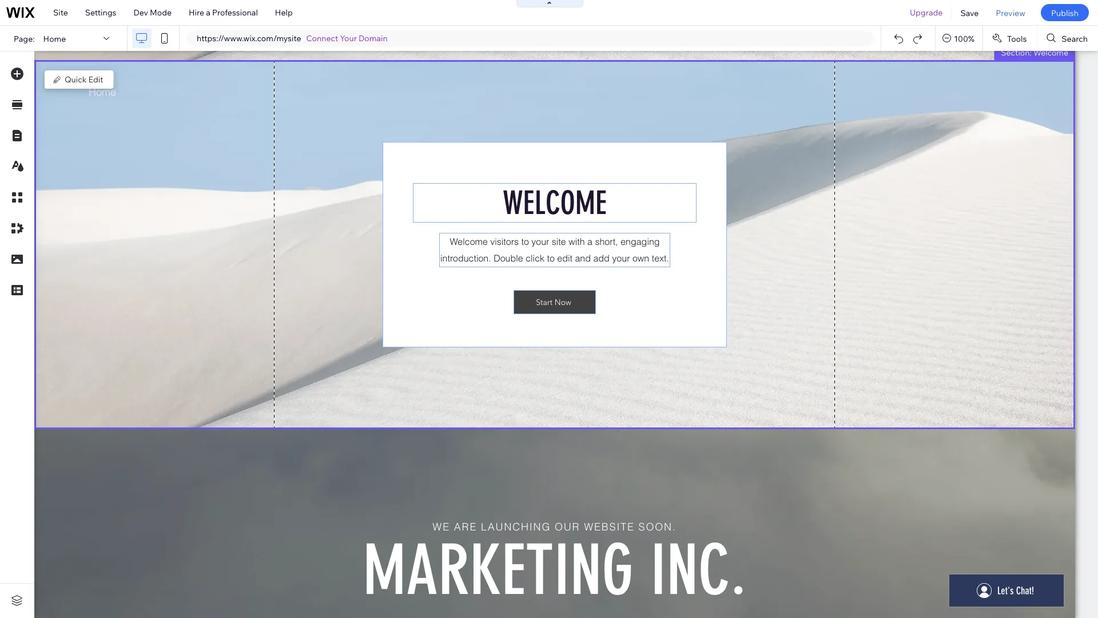 Task type: locate. For each thing, give the bounding box(es) containing it.
a
[[206, 7, 211, 17]]

welcome
[[1034, 48, 1069, 58]]

https://www.wix.com/mysite connect your domain
[[197, 33, 388, 43]]

quick
[[65, 74, 87, 84]]

upgrade
[[911, 7, 944, 17]]

home
[[43, 33, 66, 43]]

quick edit
[[65, 74, 103, 84]]

hire
[[189, 7, 204, 17]]

edit
[[88, 74, 103, 84]]

save button
[[953, 0, 988, 25]]

your
[[340, 33, 357, 43]]

professional
[[212, 7, 258, 17]]

100% button
[[937, 26, 983, 51]]

save
[[961, 8, 980, 18]]



Task type: vqa. For each thing, say whether or not it's contained in the screenshot.
the middle the &
no



Task type: describe. For each thing, give the bounding box(es) containing it.
section:
[[1002, 48, 1033, 58]]

mode
[[150, 7, 172, 17]]

section: welcome
[[1002, 48, 1069, 58]]

publish
[[1052, 8, 1080, 18]]

tools
[[1008, 33, 1028, 43]]

dev mode
[[134, 7, 172, 17]]

preview
[[997, 8, 1026, 18]]

help
[[275, 7, 293, 17]]

settings
[[85, 7, 116, 17]]

https://www.wix.com/mysite
[[197, 33, 301, 43]]

site
[[53, 7, 68, 17]]

preview button
[[988, 0, 1035, 25]]

tools button
[[984, 26, 1038, 51]]

hire a professional
[[189, 7, 258, 17]]

domain
[[359, 33, 388, 43]]

search button
[[1039, 26, 1099, 51]]

search
[[1063, 33, 1089, 43]]

connect
[[307, 33, 338, 43]]

publish button
[[1042, 4, 1090, 21]]

100%
[[955, 33, 975, 43]]

dev
[[134, 7, 148, 17]]



